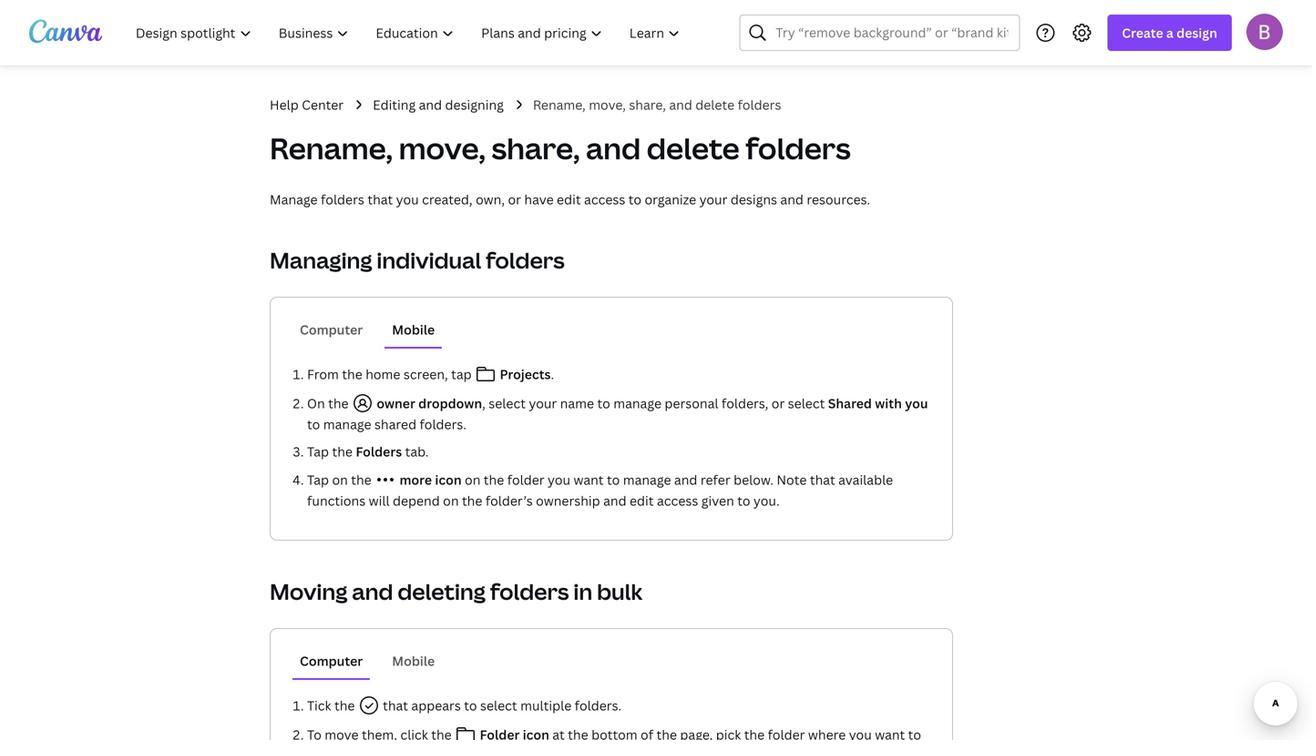 Task type: describe. For each thing, give the bounding box(es) containing it.
dropdown
[[418, 395, 482, 412]]

projects
[[500, 366, 551, 383]]

top level navigation element
[[124, 15, 696, 51]]

tap for tap on the
[[307, 472, 329, 489]]

the for on the folder you want to manage and refer below. note that available functions will depend on the folder's ownership and edit access given to you.
[[484, 472, 504, 489]]

Try "remove background" or "brand kit" search field
[[776, 15, 1008, 50]]

2 vertical spatial that
[[383, 697, 408, 715]]

moving
[[270, 577, 347, 607]]

1 vertical spatial move,
[[399, 128, 486, 168]]

deleting
[[398, 577, 486, 607]]

0 horizontal spatial share,
[[492, 128, 580, 168]]

personal
[[665, 395, 718, 412]]

1 mobile button from the top
[[385, 313, 442, 347]]

select left 'shared'
[[788, 395, 825, 412]]

manage
[[270, 191, 318, 208]]

appears
[[411, 697, 461, 715]]

home
[[366, 366, 400, 383]]

bulk
[[597, 577, 642, 607]]

want
[[574, 472, 604, 489]]

computer button for from
[[292, 313, 370, 347]]

available
[[838, 472, 893, 489]]

the up will
[[351, 472, 371, 489]]

owner dropdown , select your name to manage personal folders, or select shared with you to manage shared folders.
[[307, 395, 928, 433]]

you for on the folder you want to manage and refer below. note that available functions will depend on the folder's ownership and edit access given to you.
[[548, 472, 570, 489]]

your inside owner dropdown , select your name to manage personal folders, or select shared with you to manage shared folders.
[[529, 395, 557, 412]]

to right want
[[607, 472, 620, 489]]

to down on
[[307, 416, 320, 433]]

select for name
[[489, 395, 526, 412]]

,
[[482, 395, 486, 412]]

folder
[[507, 472, 544, 489]]

functions
[[307, 492, 366, 510]]

on the folder you want to manage and refer below. note that available functions will depend on the folder's ownership and edit access given to you.
[[307, 472, 893, 510]]

folders inside "link"
[[738, 96, 781, 113]]

the left the folder's
[[462, 492, 482, 510]]

the for on the
[[328, 395, 349, 412]]

editing
[[373, 96, 416, 113]]

create
[[1122, 24, 1163, 41]]

center
[[302, 96, 344, 113]]

2 mobile button from the top
[[385, 644, 442, 679]]

to right name on the left bottom
[[597, 395, 610, 412]]

note
[[777, 472, 807, 489]]

from
[[307, 366, 339, 383]]

the for tick the
[[334, 697, 355, 715]]

from the home screen, tap
[[307, 366, 475, 383]]

you.
[[753, 492, 780, 510]]

computer for tick
[[300, 653, 363, 670]]

folders
[[356, 443, 402, 461]]

below.
[[734, 472, 774, 489]]

created,
[[422, 191, 473, 208]]

create a design
[[1122, 24, 1217, 41]]

to left you.
[[737, 492, 750, 510]]

.
[[551, 366, 554, 383]]

0 horizontal spatial rename,
[[270, 128, 393, 168]]

projects .
[[497, 366, 554, 383]]

computer for from
[[300, 321, 363, 338]]

design
[[1177, 24, 1217, 41]]

owner
[[377, 395, 415, 412]]

designing
[[445, 96, 504, 113]]

more icon
[[396, 472, 462, 489]]

resources.
[[807, 191, 870, 208]]

ownership
[[536, 492, 600, 510]]

manage inside 'on the folder you want to manage and refer below. note that available functions will depend on the folder's ownership and edit access given to you.'
[[623, 472, 671, 489]]

edit inside 'on the folder you want to manage and refer below. note that available functions will depend on the folder's ownership and edit access given to you.'
[[630, 492, 654, 510]]

computer button for tick
[[292, 644, 370, 679]]

select for folders.
[[480, 697, 517, 715]]

folders. inside owner dropdown , select your name to manage personal folders, or select shared with you to manage shared folders.
[[420, 416, 466, 433]]

help center
[[270, 96, 344, 113]]

tap for tap the folders tab.
[[307, 443, 329, 461]]

on the
[[307, 395, 352, 412]]

0 vertical spatial or
[[508, 191, 521, 208]]

2 mobile from the top
[[392, 653, 435, 670]]

managing
[[270, 246, 372, 275]]

tick
[[307, 697, 331, 715]]

1 vertical spatial rename, move, share, and delete folders
[[270, 128, 851, 168]]

move, inside "link"
[[589, 96, 626, 113]]

create a design button
[[1107, 15, 1232, 51]]

and inside "link"
[[669, 96, 692, 113]]

editing and designing
[[373, 96, 504, 113]]

tick the
[[307, 697, 355, 715]]

refer
[[701, 472, 730, 489]]

1 vertical spatial delete
[[647, 128, 740, 168]]

2 horizontal spatial on
[[465, 472, 481, 489]]

name
[[560, 395, 594, 412]]

to right appears
[[464, 697, 477, 715]]



Task type: locate. For each thing, give the bounding box(es) containing it.
or inside owner dropdown , select your name to manage personal folders, or select shared with you to manage shared folders.
[[772, 395, 785, 412]]

1 vertical spatial rename,
[[270, 128, 393, 168]]

1 computer from the top
[[300, 321, 363, 338]]

1 vertical spatial computer
[[300, 653, 363, 670]]

2 computer button from the top
[[292, 644, 370, 679]]

folder's
[[485, 492, 533, 510]]

0 horizontal spatial move,
[[399, 128, 486, 168]]

manage down on the
[[323, 416, 371, 433]]

help center link
[[270, 95, 344, 115]]

mobile button
[[385, 313, 442, 347], [385, 644, 442, 679]]

1 vertical spatial manage
[[323, 416, 371, 433]]

1 vertical spatial mobile
[[392, 653, 435, 670]]

1 horizontal spatial rename,
[[533, 96, 586, 113]]

the up the folder's
[[484, 472, 504, 489]]

delete
[[695, 96, 734, 113], [647, 128, 740, 168]]

tap up functions
[[307, 472, 329, 489]]

computer
[[300, 321, 363, 338], [300, 653, 363, 670]]

select left multiple
[[480, 697, 517, 715]]

you inside owner dropdown , select your name to manage personal folders, or select shared with you to manage shared folders.
[[905, 395, 928, 412]]

share,
[[629, 96, 666, 113], [492, 128, 580, 168]]

access
[[584, 191, 625, 208], [657, 492, 698, 510]]

on right 'icon'
[[465, 472, 481, 489]]

computer up the tick the in the bottom of the page
[[300, 653, 363, 670]]

edit right ownership
[[630, 492, 654, 510]]

select right ','
[[489, 395, 526, 412]]

or right folders, on the right bottom of page
[[772, 395, 785, 412]]

1 horizontal spatial you
[[548, 472, 570, 489]]

or right own,
[[508, 191, 521, 208]]

1 vertical spatial share,
[[492, 128, 580, 168]]

tab.
[[405, 443, 429, 461]]

1 vertical spatial folders.
[[575, 697, 621, 715]]

edit right have
[[557, 191, 581, 208]]

computer button up the tick the in the bottom of the page
[[292, 644, 370, 679]]

0 horizontal spatial your
[[529, 395, 557, 412]]

folders. right multiple
[[575, 697, 621, 715]]

that inside 'on the folder you want to manage and refer below. note that available functions will depend on the folder's ownership and edit access given to you.'
[[810, 472, 835, 489]]

to
[[628, 191, 642, 208], [597, 395, 610, 412], [307, 416, 320, 433], [607, 472, 620, 489], [737, 492, 750, 510], [464, 697, 477, 715]]

you right with
[[905, 395, 928, 412]]

manage folders that you created, own, or have edit access to organize your designs and resources.
[[270, 191, 870, 208]]

the right on
[[328, 395, 349, 412]]

2 tap from the top
[[307, 472, 329, 489]]

screen,
[[404, 366, 448, 383]]

0 vertical spatial tap
[[307, 443, 329, 461]]

2 vertical spatial you
[[548, 472, 570, 489]]

0 vertical spatial delete
[[695, 96, 734, 113]]

0 vertical spatial computer
[[300, 321, 363, 338]]

manage left personal in the right of the page
[[613, 395, 661, 412]]

given
[[701, 492, 734, 510]]

multiple
[[520, 697, 572, 715]]

edit
[[557, 191, 581, 208], [630, 492, 654, 510]]

or
[[508, 191, 521, 208], [772, 395, 785, 412]]

1 vertical spatial or
[[772, 395, 785, 412]]

rename, move, share, and delete folders
[[533, 96, 781, 113], [270, 128, 851, 168]]

1 vertical spatial you
[[905, 395, 928, 412]]

you up ownership
[[548, 472, 570, 489]]

computer button up "from"
[[292, 313, 370, 347]]

with
[[875, 395, 902, 412]]

the
[[342, 366, 362, 383], [328, 395, 349, 412], [332, 443, 353, 461], [351, 472, 371, 489], [484, 472, 504, 489], [462, 492, 482, 510], [334, 697, 355, 715]]

1 horizontal spatial share,
[[629, 96, 666, 113]]

0 horizontal spatial access
[[584, 191, 625, 208]]

0 vertical spatial computer button
[[292, 313, 370, 347]]

0 horizontal spatial or
[[508, 191, 521, 208]]

2 vertical spatial manage
[[623, 472, 671, 489]]

will
[[369, 492, 390, 510]]

rename, down center
[[270, 128, 393, 168]]

1 vertical spatial access
[[657, 492, 698, 510]]

1 vertical spatial mobile button
[[385, 644, 442, 679]]

that left created,
[[367, 191, 393, 208]]

2 horizontal spatial you
[[905, 395, 928, 412]]

in
[[573, 577, 592, 607]]

0 vertical spatial share,
[[629, 96, 666, 113]]

the right "from"
[[342, 366, 362, 383]]

access left organize
[[584, 191, 625, 208]]

0 horizontal spatial you
[[396, 191, 419, 208]]

1 horizontal spatial your
[[699, 191, 727, 208]]

mobile up screen,
[[392, 321, 435, 338]]

and
[[419, 96, 442, 113], [669, 96, 692, 113], [586, 128, 641, 168], [780, 191, 804, 208], [674, 472, 697, 489], [603, 492, 626, 510], [352, 577, 393, 607]]

computer button
[[292, 313, 370, 347], [292, 644, 370, 679]]

a
[[1166, 24, 1173, 41]]

0 vertical spatial you
[[396, 191, 419, 208]]

share, inside "link"
[[629, 96, 666, 113]]

the up tap on the
[[332, 443, 353, 461]]

0 horizontal spatial on
[[332, 472, 348, 489]]

0 vertical spatial mobile
[[392, 321, 435, 338]]

0 vertical spatial access
[[584, 191, 625, 208]]

0 horizontal spatial edit
[[557, 191, 581, 208]]

0 vertical spatial edit
[[557, 191, 581, 208]]

organize
[[645, 191, 696, 208]]

that left appears
[[383, 697, 408, 715]]

shared
[[828, 395, 872, 412]]

on up functions
[[332, 472, 348, 489]]

1 horizontal spatial access
[[657, 492, 698, 510]]

0 vertical spatial that
[[367, 191, 393, 208]]

you inside 'on the folder you want to manage and refer below. note that available functions will depend on the folder's ownership and edit access given to you.'
[[548, 472, 570, 489]]

1 vertical spatial tap
[[307, 472, 329, 489]]

depend
[[393, 492, 440, 510]]

0 vertical spatial move,
[[589, 96, 626, 113]]

that
[[367, 191, 393, 208], [810, 472, 835, 489], [383, 697, 408, 715]]

1 horizontal spatial on
[[443, 492, 459, 510]]

tap on the
[[307, 472, 375, 489]]

manage
[[613, 395, 661, 412], [323, 416, 371, 433], [623, 472, 671, 489]]

rename, move, share, and delete folders link
[[533, 95, 781, 115]]

help
[[270, 96, 299, 113]]

your
[[699, 191, 727, 208], [529, 395, 557, 412]]

2 computer from the top
[[300, 653, 363, 670]]

0 vertical spatial folders.
[[420, 416, 466, 433]]

access left given
[[657, 492, 698, 510]]

your left designs
[[699, 191, 727, 208]]

editing and designing link
[[373, 95, 504, 115]]

tap
[[451, 366, 472, 383]]

1 horizontal spatial move,
[[589, 96, 626, 113]]

the for tap the folders tab.
[[332, 443, 353, 461]]

select
[[489, 395, 526, 412], [788, 395, 825, 412], [480, 697, 517, 715]]

1 horizontal spatial edit
[[630, 492, 654, 510]]

0 vertical spatial mobile button
[[385, 313, 442, 347]]

tap the folders tab.
[[307, 443, 429, 461]]

folders.
[[420, 416, 466, 433], [575, 697, 621, 715]]

have
[[524, 191, 554, 208]]

moving and deleting folders in bulk
[[270, 577, 642, 607]]

mobile button up screen,
[[385, 313, 442, 347]]

shared
[[374, 416, 416, 433]]

that appears to select multiple folders.
[[383, 697, 621, 715]]

to left organize
[[628, 191, 642, 208]]

0 vertical spatial rename,
[[533, 96, 586, 113]]

rename, inside "link"
[[533, 96, 586, 113]]

tap
[[307, 443, 329, 461], [307, 472, 329, 489]]

0 vertical spatial your
[[699, 191, 727, 208]]

folders
[[738, 96, 781, 113], [746, 128, 851, 168], [321, 191, 364, 208], [486, 246, 565, 275], [490, 577, 569, 607]]

0 vertical spatial rename, move, share, and delete folders
[[533, 96, 781, 113]]

computer up "from"
[[300, 321, 363, 338]]

mobile
[[392, 321, 435, 338], [392, 653, 435, 670]]

1 horizontal spatial or
[[772, 395, 785, 412]]

more
[[399, 472, 432, 489]]

access inside 'on the folder you want to manage and refer below. note that available functions will depend on the folder's ownership and edit access given to you.'
[[657, 492, 698, 510]]

rename,
[[533, 96, 586, 113], [270, 128, 393, 168]]

0 horizontal spatial folders.
[[420, 416, 466, 433]]

your down .
[[529, 395, 557, 412]]

manage right want
[[623, 472, 671, 489]]

on down 'icon'
[[443, 492, 459, 510]]

1 computer button from the top
[[292, 313, 370, 347]]

the right tick at the bottom left of page
[[334, 697, 355, 715]]

icon
[[435, 472, 462, 489]]

move,
[[589, 96, 626, 113], [399, 128, 486, 168]]

mobile button up appears
[[385, 644, 442, 679]]

on
[[332, 472, 348, 489], [465, 472, 481, 489], [443, 492, 459, 510]]

0 vertical spatial manage
[[613, 395, 661, 412]]

bob builder image
[[1246, 13, 1283, 50]]

1 tap from the top
[[307, 443, 329, 461]]

folders,
[[722, 395, 768, 412]]

that right note on the bottom of page
[[810, 472, 835, 489]]

1 vertical spatial computer button
[[292, 644, 370, 679]]

mobile up appears
[[392, 653, 435, 670]]

rename, right designing at the top
[[533, 96, 586, 113]]

the for from the home screen, tap
[[342, 366, 362, 383]]

on
[[307, 395, 325, 412]]

1 mobile from the top
[[392, 321, 435, 338]]

you
[[396, 191, 419, 208], [905, 395, 928, 412], [548, 472, 570, 489]]

you for manage folders that you created, own, or have edit access to organize your designs and resources.
[[396, 191, 419, 208]]

individual
[[377, 246, 481, 275]]

1 vertical spatial that
[[810, 472, 835, 489]]

1 horizontal spatial folders.
[[575, 697, 621, 715]]

designs
[[731, 191, 777, 208]]

delete inside "link"
[[695, 96, 734, 113]]

folders. down dropdown
[[420, 416, 466, 433]]

1 vertical spatial edit
[[630, 492, 654, 510]]

tap up tap on the
[[307, 443, 329, 461]]

you left created,
[[396, 191, 419, 208]]

1 vertical spatial your
[[529, 395, 557, 412]]

own,
[[476, 191, 505, 208]]

managing individual folders
[[270, 246, 565, 275]]



Task type: vqa. For each thing, say whether or not it's contained in the screenshot.
Computer button corresponding to From
yes



